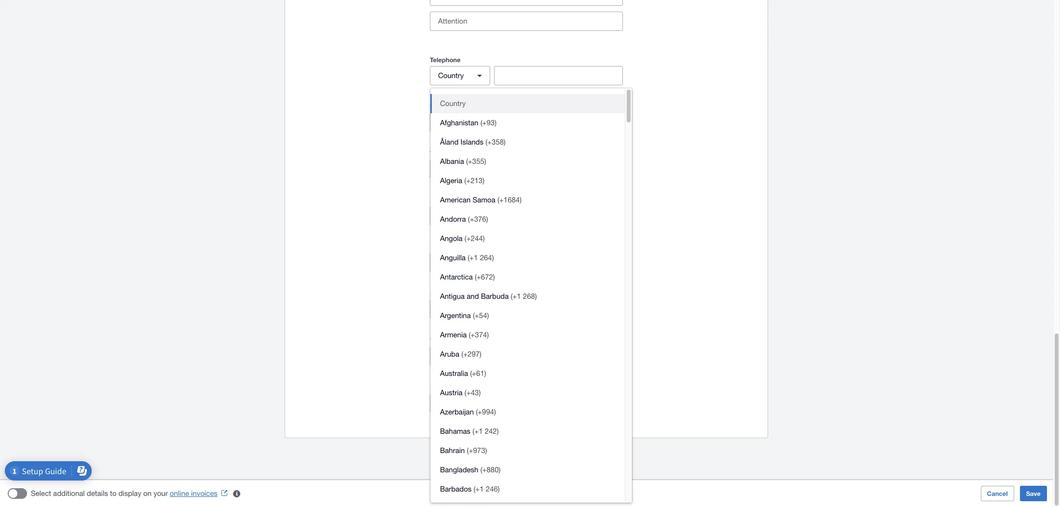 Task type: describe. For each thing, give the bounding box(es) containing it.
andorra
[[440, 215, 466, 223]]

group containing country
[[430, 88, 632, 508]]

algeria (+213)
[[440, 177, 485, 185]]

country for fax
[[438, 259, 464, 267]]

bangladesh (+880)
[[440, 466, 501, 474]]

armenia (+374)
[[440, 331, 489, 339]]

Country field
[[430, 0, 600, 5]]

anguilla
[[440, 254, 466, 262]]

bangladesh
[[440, 466, 478, 474]]

australia
[[440, 370, 468, 378]]

select
[[31, 490, 51, 498]]

(+43)
[[465, 389, 481, 397]]

antigua
[[440, 292, 465, 301]]

twitter.com/
[[438, 352, 476, 360]]

additional information image
[[227, 484, 246, 504]]

(+358)
[[486, 138, 506, 146]]

select additional details to display on your online invoices
[[31, 490, 218, 498]]

toggle list image
[[604, 0, 623, 6]]

242)
[[485, 428, 499, 436]]

(+297)
[[461, 350, 482, 359]]

to
[[110, 490, 116, 498]]

albania (+355)
[[440, 157, 486, 166]]

barbados
[[440, 485, 472, 494]]

american samoa (+1684)
[[440, 196, 522, 204]]

(+994)
[[476, 408, 496, 416]]

Website text field
[[430, 160, 622, 179]]

afghanistan (+93)
[[440, 119, 497, 127]]

(+1 for (+1 246)
[[474, 485, 484, 494]]

australia (+61)
[[440, 370, 486, 378]]

Facebook text field
[[486, 301, 622, 319]]

albania
[[440, 157, 464, 166]]

cancel button
[[981, 486, 1014, 502]]

details
[[87, 490, 108, 498]]

armenia
[[440, 331, 467, 339]]

online invoices link
[[170, 490, 231, 498]]

(+244)
[[465, 235, 485, 243]]

country button for fax
[[430, 253, 490, 273]]

country inside button
[[440, 99, 466, 108]]

afghanistan
[[440, 119, 478, 127]]

bahrain
[[440, 447, 465, 455]]

website
[[430, 150, 454, 157]]

samoa
[[473, 196, 495, 204]]

linkedin.com/
[[438, 399, 481, 407]]

anguilla (+1 264)
[[440, 254, 494, 262]]

your
[[154, 490, 168, 498]]

austria (+43)
[[440, 389, 481, 397]]

antigua and barbuda (+1 268)
[[440, 292, 537, 301]]

bahamas
[[440, 428, 471, 436]]

aruba (+297)
[[440, 350, 482, 359]]

LinkedIn text field
[[481, 394, 622, 413]]

264)
[[480, 254, 494, 262]]

online
[[170, 490, 189, 498]]

antarctica (+672)
[[440, 273, 495, 281]]

(+880)
[[480, 466, 501, 474]]

country for telephone
[[438, 71, 464, 80]]

american
[[440, 196, 471, 204]]

(+374)
[[469, 331, 489, 339]]

mobile
[[430, 196, 450, 204]]

barbuda
[[481, 292, 509, 301]]

algeria
[[440, 177, 462, 185]]



Task type: locate. For each thing, give the bounding box(es) containing it.
on
[[143, 490, 152, 498]]

telephone
[[430, 56, 461, 64]]

country for mobile
[[438, 212, 464, 220]]

(+1684)
[[497, 196, 522, 204]]

country button
[[430, 66, 490, 85], [430, 207, 490, 226], [430, 253, 490, 273]]

facebook
[[430, 290, 460, 298]]

bahamas (+1 242)
[[440, 428, 499, 436]]

None text field
[[495, 207, 622, 225]]

angola
[[440, 235, 463, 243]]

(+355)
[[466, 157, 486, 166]]

cancel
[[987, 490, 1008, 498]]

linkedin
[[430, 384, 456, 391]]

additional
[[53, 490, 85, 498]]

(+93)
[[480, 119, 497, 127]]

azerbaijan (+994)
[[440, 408, 496, 416]]

(+376)
[[468, 215, 488, 223]]

twitter
[[430, 337, 450, 345]]

(+61)
[[470, 370, 486, 378]]

1 country button from the top
[[430, 66, 490, 85]]

antarctica
[[440, 273, 473, 281]]

(+1 left 242)
[[473, 428, 483, 436]]

(+213)
[[464, 177, 485, 185]]

country button up antarctica
[[430, 253, 490, 273]]

group
[[430, 88, 632, 508]]

aruba
[[440, 350, 459, 359]]

country button for telephone
[[430, 66, 490, 85]]

246)
[[486, 485, 500, 494]]

0 vertical spatial country button
[[430, 66, 490, 85]]

facebook.com/
[[438, 305, 486, 314]]

åland
[[440, 138, 459, 146]]

country up the afghanistan
[[440, 99, 466, 108]]

fax
[[430, 243, 441, 251]]

save button
[[1020, 486, 1047, 502]]

azerbaijan
[[440, 408, 474, 416]]

Email text field
[[430, 113, 622, 132]]

(+1 for (+1 264)
[[468, 254, 478, 262]]

country button down telephone on the top of the page
[[430, 66, 490, 85]]

1 vertical spatial country button
[[430, 207, 490, 226]]

268)
[[523, 292, 537, 301]]

country button for mobile
[[430, 207, 490, 226]]

argentina (+54)
[[440, 312, 489, 320]]

(+1 left 246)
[[474, 485, 484, 494]]

country up antarctica
[[438, 259, 464, 267]]

invoices
[[191, 490, 218, 498]]

country down the american
[[438, 212, 464, 220]]

Twitter text field
[[476, 347, 622, 366]]

argentina
[[440, 312, 471, 320]]

and
[[467, 292, 479, 301]]

(+1 for (+1 242)
[[473, 428, 483, 436]]

andorra (+376)
[[440, 215, 488, 223]]

3 country button from the top
[[430, 253, 490, 273]]

austria
[[440, 389, 463, 397]]

save
[[1026, 490, 1041, 498]]

åland islands (+358)
[[440, 138, 506, 146]]

islands
[[461, 138, 484, 146]]

(+973)
[[467, 447, 487, 455]]

list box containing country
[[430, 88, 625, 508]]

(+1 left 268)
[[511, 292, 521, 301]]

angola (+244)
[[440, 235, 485, 243]]

(+672)
[[475, 273, 495, 281]]

country
[[438, 71, 464, 80], [440, 99, 466, 108], [438, 212, 464, 220], [438, 259, 464, 267]]

barbados (+1 246)
[[440, 485, 500, 494]]

bahrain (+973)
[[440, 447, 487, 455]]

2 vertical spatial country button
[[430, 253, 490, 273]]

country button down the american
[[430, 207, 490, 226]]

Attention text field
[[430, 12, 622, 30]]

display
[[118, 490, 141, 498]]

(+1 left 264)
[[468, 254, 478, 262]]

2 country button from the top
[[430, 207, 490, 226]]

(+54)
[[473, 312, 489, 320]]

None text field
[[495, 67, 622, 85]]

country button
[[430, 94, 625, 113]]

list box
[[430, 88, 625, 508]]

country down telephone on the top of the page
[[438, 71, 464, 80]]

email
[[430, 103, 447, 111]]

(+1
[[468, 254, 478, 262], [511, 292, 521, 301], [473, 428, 483, 436], [474, 485, 484, 494]]



Task type: vqa. For each thing, say whether or not it's contained in the screenshot.


